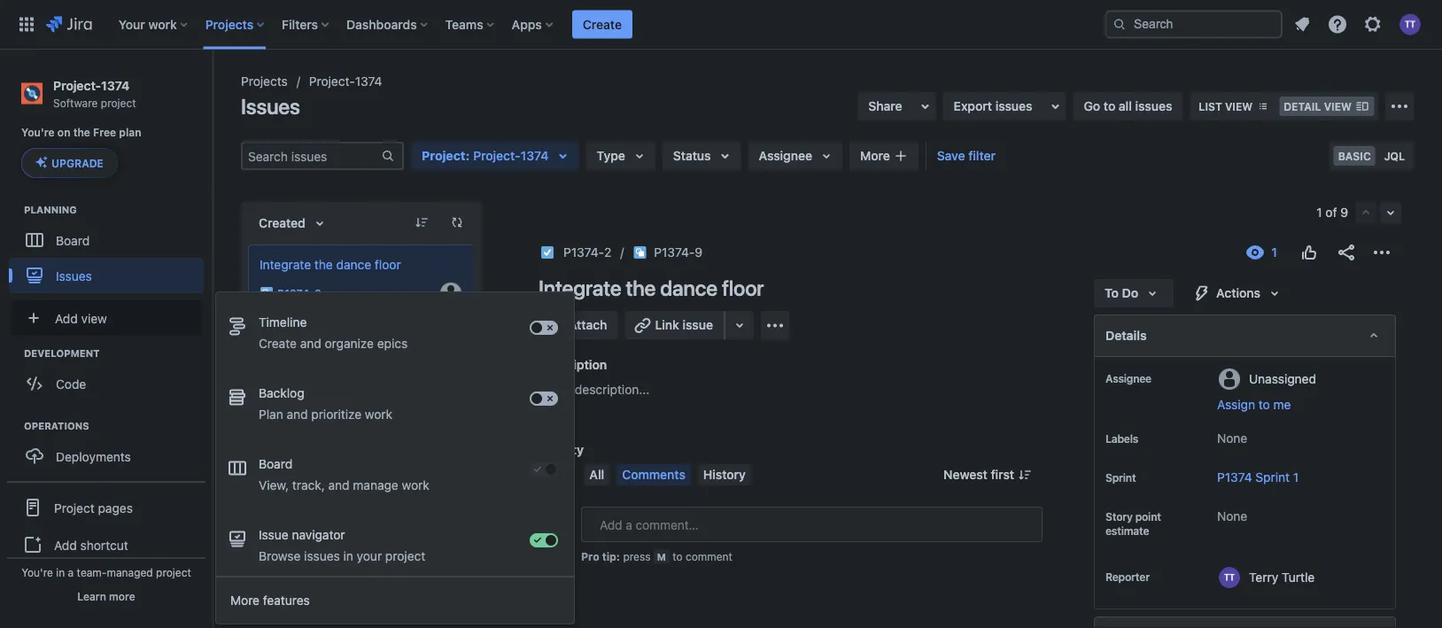 Task type: locate. For each thing, give the bounding box(es) containing it.
projects up sidebar navigation image
[[205, 17, 253, 31]]

2 horizontal spatial work
[[402, 478, 429, 493]]

basic
[[1338, 150, 1371, 162]]

1 none from the top
[[1217, 431, 1248, 446]]

create down timeline
[[259, 336, 297, 351]]

0 horizontal spatial a
[[68, 566, 74, 578]]

managed
[[107, 566, 153, 578]]

1 horizontal spatial a
[[565, 382, 572, 397]]

2 vertical spatial to
[[673, 550, 683, 563]]

issues for go to all issues
[[1135, 99, 1172, 113]]

0 vertical spatial and
[[300, 336, 321, 351]]

project up refresh image
[[422, 148, 466, 163]]

add for add shortcut
[[54, 538, 77, 552]]

dashboards
[[346, 17, 417, 31]]

reporter
[[1106, 571, 1150, 583]]

development
[[24, 348, 100, 359]]

view right list
[[1225, 100, 1253, 113]]

1 right p1374 on the right bottom
[[1293, 470, 1299, 485]]

to for assign
[[1259, 397, 1270, 412]]

0 vertical spatial floor
[[375, 257, 401, 272]]

project- inside "link"
[[309, 74, 355, 89]]

banner
[[0, 0, 1442, 50]]

project inside 'link'
[[54, 500, 95, 515]]

2 vertical spatial add
[[54, 538, 77, 552]]

issues right "export"
[[996, 99, 1033, 113]]

2 horizontal spatial project
[[385, 549, 426, 563]]

floor
[[375, 257, 401, 272], [722, 276, 764, 300]]

0 horizontal spatial integrate the dance floor
[[260, 257, 401, 272]]

9 up 'issue'
[[695, 245, 703, 260]]

issue left a
[[260, 475, 289, 490]]

integrate
[[260, 257, 311, 272], [539, 276, 621, 300]]

and right track,
[[328, 478, 350, 493]]

none
[[1217, 431, 1248, 446], [1217, 509, 1248, 524]]

issue a link
[[248, 462, 474, 535]]

list box
[[248, 245, 475, 628]]

2 you're from the top
[[21, 566, 53, 578]]

issue up 'browse'
[[259, 528, 289, 542]]

me
[[1274, 397, 1291, 412]]

in left your
[[343, 549, 353, 563]]

2 vertical spatial and
[[328, 478, 350, 493]]

work right manage
[[402, 478, 429, 493]]

add app image
[[765, 315, 786, 336]]

issues inside planning group
[[56, 268, 92, 283]]

2 horizontal spatial the
[[626, 276, 656, 300]]

subtask image up timeline
[[260, 286, 274, 300]]

1 vertical spatial p1374-9
[[277, 287, 322, 299]]

board for board
[[56, 233, 90, 247]]

tip:
[[602, 550, 620, 563]]

the up link
[[626, 276, 656, 300]]

open share dialog image
[[915, 96, 936, 117]]

sprint right p1374 on the right bottom
[[1256, 470, 1290, 485]]

issue for issue navigator browse issues in your project
[[259, 528, 289, 542]]

issues right all at the top of the page
[[1135, 99, 1172, 113]]

work
[[148, 17, 177, 31], [365, 407, 393, 422], [402, 478, 429, 493]]

projects link
[[241, 71, 288, 92]]

assignee right status dropdown button
[[759, 148, 812, 163]]

of up share icon
[[1326, 205, 1337, 220]]

all
[[589, 467, 604, 482]]

project right managed at left bottom
[[156, 566, 191, 578]]

issues
[[996, 99, 1033, 113], [1135, 99, 1172, 113], [304, 549, 340, 563]]

1374 right :
[[521, 148, 549, 163]]

1 horizontal spatial project-
[[309, 74, 355, 89]]

refresh image
[[450, 215, 464, 229]]

project up plan
[[101, 96, 136, 109]]

work inside the your work popup button
[[148, 17, 177, 31]]

development group
[[9, 347, 212, 407]]

0 horizontal spatial integrate
[[260, 257, 311, 272]]

1 horizontal spatial create
[[583, 17, 622, 31]]

1 horizontal spatial 1
[[1317, 205, 1322, 220]]

project- down "filters" 'dropdown button' at the top left
[[309, 74, 355, 89]]

issues inside issue navigator browse issues in your project
[[304, 549, 340, 563]]

1 horizontal spatial of
[[1326, 205, 1337, 220]]

issues down projects link
[[241, 94, 300, 119]]

and inside backlog plan and prioritize work
[[287, 407, 308, 422]]

9 right 1-
[[376, 537, 384, 552]]

labels
[[1106, 432, 1139, 445]]

1 vertical spatial you're
[[21, 566, 53, 578]]

1 vertical spatial floor
[[722, 276, 764, 300]]

0 vertical spatial issue
[[260, 475, 289, 490]]

your
[[357, 549, 382, 563]]

2 horizontal spatial p1374-
[[654, 245, 695, 260]]

0 horizontal spatial assignee
[[759, 148, 812, 163]]

actions
[[1216, 286, 1261, 300]]

issues up add view
[[56, 268, 92, 283]]

work right your
[[148, 17, 177, 31]]

0 horizontal spatial project-
[[53, 78, 101, 93]]

0 vertical spatial board
[[56, 233, 90, 247]]

assignee left assignee pin to top. only you can see pinned fields. icon
[[1106, 372, 1152, 384]]

plan
[[119, 126, 141, 138]]

1374 up free on the top left of page
[[101, 78, 130, 93]]

1 vertical spatial create
[[259, 336, 297, 351]]

banner containing your work
[[0, 0, 1442, 50]]

of right 1-
[[361, 537, 373, 552]]

0 vertical spatial dance
[[336, 257, 371, 272]]

task element
[[248, 317, 475, 390]]

work right prioritize
[[365, 407, 393, 422]]

to do button
[[1094, 279, 1174, 307]]

pro tip: press m to comment
[[581, 550, 732, 563]]

dance down p1374-9 link
[[660, 276, 717, 300]]

project pages link
[[7, 488, 206, 527]]

reporter pin to top. only you can see pinned fields. image
[[1153, 570, 1167, 584]]

2 horizontal spatial 1374
[[521, 148, 549, 163]]

1374
[[355, 74, 382, 89], [101, 78, 130, 93], [521, 148, 549, 163]]

board view, track, and manage work
[[259, 457, 429, 493]]

projects for projects dropdown button
[[205, 17, 253, 31]]

issue
[[260, 475, 289, 490], [259, 528, 289, 542]]

1 horizontal spatial dance
[[660, 276, 717, 300]]

integrate the dance floor down order by icon
[[260, 257, 401, 272]]

all button
[[584, 464, 610, 485]]

1 horizontal spatial to
[[1104, 99, 1116, 113]]

in left team-
[[56, 566, 65, 578]]

0 vertical spatial integrate the dance floor
[[260, 257, 401, 272]]

operations image
[[3, 416, 24, 437]]

project- inside the project-1374 software project
[[53, 78, 101, 93]]

2 horizontal spatial project-
[[473, 148, 521, 163]]

board
[[56, 233, 90, 247], [259, 457, 292, 471]]

operations group
[[9, 419, 212, 479]]

more inside dropdown button
[[860, 148, 890, 163]]

view down 'issues' link at the top of page
[[81, 311, 107, 325]]

0 vertical spatial project
[[101, 96, 136, 109]]

1374 for project-1374
[[355, 74, 382, 89]]

p1374-9 up timeline
[[277, 287, 322, 299]]

projects inside projects dropdown button
[[205, 17, 253, 31]]

1 horizontal spatial issues
[[996, 99, 1033, 113]]

subtask image inside list box
[[260, 286, 274, 300]]

work inside backlog plan and prioritize work
[[365, 407, 393, 422]]

pages
[[98, 500, 133, 515]]

1 horizontal spatial project
[[156, 566, 191, 578]]

view inside popup button
[[81, 311, 107, 325]]

1 vertical spatial and
[[287, 407, 308, 422]]

0 vertical spatial 1
[[1317, 205, 1322, 220]]

1 you're from the top
[[21, 126, 55, 138]]

of
[[1326, 205, 1337, 220], [361, 537, 373, 552]]

1 horizontal spatial floor
[[722, 276, 764, 300]]

1374 inside "link"
[[355, 74, 382, 89]]

upgrade
[[51, 157, 104, 169]]

teams
[[445, 17, 483, 31]]

add up development
[[55, 311, 78, 325]]

1 vertical spatial subtask image
[[260, 286, 274, 300]]

0 vertical spatial the
[[73, 126, 90, 138]]

projects right sidebar navigation image
[[241, 74, 288, 89]]

0 horizontal spatial project
[[101, 96, 136, 109]]

Add a comment… field
[[581, 507, 1043, 542]]

upgrade button
[[22, 149, 117, 177]]

1 vertical spatial integrate the dance floor
[[539, 276, 764, 300]]

2 vertical spatial work
[[402, 478, 429, 493]]

integrate the dance floor up link
[[539, 276, 764, 300]]

integrate down "p1374-2" link
[[539, 276, 621, 300]]

2 horizontal spatial issues
[[1135, 99, 1172, 113]]

story point estimate
[[1106, 510, 1161, 537]]

your profile and settings image
[[1400, 14, 1421, 35]]

the down order by icon
[[314, 257, 333, 272]]

1 vertical spatial none
[[1217, 509, 1248, 524]]

project-1374
[[309, 74, 382, 89]]

1 horizontal spatial 1374
[[355, 74, 382, 89]]

board for board view, track, and manage work
[[259, 457, 292, 471]]

software
[[53, 96, 98, 109]]

0 vertical spatial project
[[422, 148, 466, 163]]

issue inside "link"
[[260, 475, 289, 490]]

dance up timeline create and organize epics
[[336, 257, 371, 272]]

p1374-9 inside the subtask element
[[277, 287, 322, 299]]

help image
[[1327, 14, 1348, 35]]

0 horizontal spatial subtask image
[[260, 286, 274, 300]]

assignee inside dropdown button
[[759, 148, 812, 163]]

apps button
[[506, 10, 560, 39]]

9 up share icon
[[1341, 205, 1348, 220]]

attach
[[569, 318, 607, 332]]

1 vertical spatial more
[[230, 593, 260, 608]]

floor up the link web pages and more icon
[[722, 276, 764, 300]]

to do
[[1105, 286, 1139, 300]]

export
[[954, 99, 992, 113]]

board down planning
[[56, 233, 90, 247]]

project- up software
[[53, 78, 101, 93]]

1 vertical spatial assignee
[[1106, 372, 1152, 384]]

board up issue a
[[259, 457, 292, 471]]

more left features
[[230, 593, 260, 608]]

jira image
[[46, 14, 92, 35], [46, 14, 92, 35]]

track,
[[292, 478, 325, 493]]

newest first
[[944, 467, 1014, 482]]

0 horizontal spatial view
[[81, 311, 107, 325]]

0 horizontal spatial p1374-9
[[277, 287, 322, 299]]

and right plan
[[287, 407, 308, 422]]

1374 down the 'dashboards'
[[355, 74, 382, 89]]

a left team-
[[68, 566, 74, 578]]

details
[[1106, 328, 1147, 343]]

p1374-
[[563, 245, 604, 260], [654, 245, 695, 260], [277, 287, 314, 299]]

unassigned
[[1249, 371, 1316, 386]]

floor inside the subtask element
[[375, 257, 401, 272]]

1 horizontal spatial p1374-
[[563, 245, 604, 260]]

0 horizontal spatial issues
[[304, 549, 340, 563]]

2 horizontal spatial to
[[1259, 397, 1270, 412]]

1 horizontal spatial project
[[422, 148, 466, 163]]

issue inside issue navigator browse issues in your project
[[259, 528, 289, 542]]

1 vertical spatial to
[[1259, 397, 1270, 412]]

menu bar
[[581, 464, 755, 485]]

1 vertical spatial projects
[[241, 74, 288, 89]]

2 horizontal spatial view
[[1324, 100, 1352, 113]]

order by image
[[309, 213, 330, 234]]

labels pin to top. only you can see pinned fields. image
[[1142, 431, 1156, 446]]

project up add shortcut
[[54, 500, 95, 515]]

export issues button
[[943, 92, 1066, 120]]

p1374-9
[[654, 245, 703, 260], [277, 287, 322, 299]]

point
[[1135, 510, 1161, 523]]

project-1374 software project
[[53, 78, 136, 109]]

more features link
[[216, 583, 574, 618]]

open export issues dropdown image
[[1045, 96, 1066, 117]]

0 vertical spatial create
[[583, 17, 622, 31]]

1 vertical spatial board
[[259, 457, 292, 471]]

2
[[604, 245, 612, 260]]

0 horizontal spatial floor
[[375, 257, 401, 272]]

p1374- left copy link to issue icon
[[654, 245, 695, 260]]

and inside timeline create and organize epics
[[300, 336, 321, 351]]

to left me
[[1259, 397, 1270, 412]]

a down description
[[565, 382, 572, 397]]

and for backlog
[[287, 407, 308, 422]]

detail
[[1284, 100, 1321, 113]]

sprint down labels
[[1106, 471, 1136, 484]]

share button
[[858, 92, 936, 120]]

1 horizontal spatial sprint
[[1256, 470, 1290, 485]]

1 vertical spatial project
[[54, 500, 95, 515]]

0 horizontal spatial work
[[148, 17, 177, 31]]

to right m
[[673, 550, 683, 563]]

floor up epics
[[375, 257, 401, 272]]

create right apps dropdown button
[[583, 17, 622, 31]]

integrate down created
[[260, 257, 311, 272]]

you're on the free plan
[[21, 126, 141, 138]]

you're left on
[[21, 126, 55, 138]]

add up team-
[[54, 538, 77, 552]]

to left all at the top of the page
[[1104, 99, 1116, 113]]

view right 'detail'
[[1324, 100, 1352, 113]]

project-
[[309, 74, 355, 89], [53, 78, 101, 93], [473, 148, 521, 163]]

code link
[[9, 366, 204, 401]]

to inside button
[[1259, 397, 1270, 412]]

1 vertical spatial a
[[68, 566, 74, 578]]

epicnes link
[[248, 390, 474, 462]]

0 vertical spatial issues
[[241, 94, 300, 119]]

0 horizontal spatial board
[[56, 233, 90, 247]]

0 vertical spatial of
[[1326, 205, 1337, 220]]

save filter
[[937, 148, 996, 163]]

0 horizontal spatial the
[[73, 126, 90, 138]]

0 horizontal spatial in
[[56, 566, 65, 578]]

1 horizontal spatial issues
[[241, 94, 300, 119]]

1 vertical spatial the
[[314, 257, 333, 272]]

none for labels
[[1217, 431, 1248, 446]]

1 vertical spatial issue
[[259, 528, 289, 542]]

actions image
[[1371, 242, 1393, 263]]

0 vertical spatial work
[[148, 17, 177, 31]]

link
[[655, 318, 679, 332]]

projects button
[[200, 10, 271, 39]]

the right on
[[73, 126, 90, 138]]

0 horizontal spatial create
[[259, 336, 297, 351]]

helloooo link
[[248, 317, 474, 390]]

project- right :
[[473, 148, 521, 163]]

menu bar containing all
[[581, 464, 755, 485]]

project right your
[[385, 549, 426, 563]]

group
[[7, 481, 206, 607]]

0 horizontal spatial more
[[230, 593, 260, 608]]

integrate inside the subtask element
[[260, 257, 311, 272]]

:
[[466, 148, 470, 163]]

1 vertical spatial project
[[385, 549, 426, 563]]

subtask image
[[633, 245, 647, 260], [260, 286, 274, 300]]

0 horizontal spatial project
[[54, 500, 95, 515]]

more left addicon in the right top of the page
[[860, 148, 890, 163]]

1 horizontal spatial board
[[259, 457, 292, 471]]

none down p1374 on the right bottom
[[1217, 509, 1248, 524]]

0 vertical spatial integrate
[[260, 257, 311, 272]]

0 vertical spatial p1374-9
[[654, 245, 703, 260]]

1 vertical spatial add
[[539, 382, 561, 397]]

sprint
[[1256, 470, 1290, 485], [1106, 471, 1136, 484]]

1 horizontal spatial subtask image
[[633, 245, 647, 260]]

subtask image right 2
[[633, 245, 647, 260]]

in inside issue navigator browse issues in your project
[[343, 549, 353, 563]]

board inside board view, track, and manage work
[[259, 457, 292, 471]]

p1374-9 right 2
[[654, 245, 703, 260]]

9 up timeline create and organize epics
[[314, 287, 322, 299]]

to for go
[[1104, 99, 1116, 113]]

status button
[[662, 142, 741, 170]]

list view
[[1199, 100, 1253, 113]]

p1374- right task image
[[563, 245, 604, 260]]

to
[[1105, 286, 1119, 300]]

work inside board view, track, and manage work
[[402, 478, 429, 493]]

share image
[[1336, 242, 1357, 263]]

1 horizontal spatial work
[[365, 407, 393, 422]]

dashboards button
[[341, 10, 435, 39]]

the
[[73, 126, 90, 138], [314, 257, 333, 272], [626, 276, 656, 300]]

add inside popup button
[[55, 311, 78, 325]]

board inside planning group
[[56, 233, 90, 247]]

you're left team-
[[21, 566, 53, 578]]

1 up the vote options: no one has voted for this issue yet. image
[[1317, 205, 1322, 220]]

issues down navigator
[[304, 549, 340, 563]]

project- for project-1374
[[309, 74, 355, 89]]

a
[[565, 382, 572, 397], [68, 566, 74, 578]]

notifications image
[[1292, 14, 1313, 35]]

Search issues text field
[[243, 144, 381, 168]]

project-1374 link
[[309, 71, 382, 92]]

1374 inside the project-1374 software project
[[101, 78, 130, 93]]

do
[[1122, 286, 1139, 300]]

0 horizontal spatial 1
[[1293, 470, 1299, 485]]

0 horizontal spatial issues
[[56, 268, 92, 283]]

Search field
[[1106, 10, 1283, 39]]

and down timeline
[[300, 336, 321, 351]]

none down "assign"
[[1217, 431, 1248, 446]]

0 vertical spatial projects
[[205, 17, 253, 31]]

2 none from the top
[[1217, 509, 1248, 524]]

0 horizontal spatial to
[[673, 550, 683, 563]]

1 horizontal spatial integrate
[[539, 276, 621, 300]]

p1374- up timeline
[[277, 287, 314, 299]]

1 vertical spatial 1
[[1293, 470, 1299, 485]]

planning
[[24, 204, 77, 216]]

add inside button
[[54, 538, 77, 552]]

type
[[597, 148, 625, 163]]

actions button
[[1181, 279, 1296, 307]]

details element
[[1094, 314, 1396, 357]]

backlog plan and prioritize work
[[259, 386, 393, 422]]

add down description
[[539, 382, 561, 397]]

issues for issue navigator browse issues in your project
[[304, 549, 340, 563]]



Task type: vqa. For each thing, say whether or not it's contained in the screenshot.
Search Box
no



Task type: describe. For each thing, give the bounding box(es) containing it.
assignee pin to top. only you can see pinned fields. image
[[1155, 371, 1169, 385]]

newest first button
[[933, 464, 1043, 485]]

add view
[[55, 311, 107, 325]]

1 horizontal spatial assignee
[[1106, 372, 1152, 384]]

add for add a description...
[[539, 382, 561, 397]]

link issue
[[655, 318, 713, 332]]

create inside timeline create and organize epics
[[259, 336, 297, 351]]

1 horizontal spatial the
[[314, 257, 333, 272]]

activity
[[539, 442, 584, 457]]

create inside button
[[583, 17, 622, 31]]

view for add view
[[81, 311, 107, 325]]

dance inside the subtask element
[[336, 257, 371, 272]]

description...
[[575, 382, 650, 397]]

jql
[[1384, 150, 1405, 162]]

import and bulk change issues image
[[1389, 96, 1410, 117]]

detail view
[[1284, 100, 1352, 113]]

helloooo
[[260, 330, 310, 345]]

p1374 sprint 1
[[1217, 470, 1299, 485]]

add a description...
[[539, 382, 650, 397]]

planning image
[[3, 199, 24, 221]]

bug element
[[248, 462, 475, 535]]

issue
[[683, 318, 713, 332]]

development image
[[3, 343, 24, 364]]

sidebar navigation image
[[193, 71, 232, 106]]

0 horizontal spatial sprint
[[1106, 471, 1136, 484]]

list box containing integrate the dance floor
[[248, 245, 475, 628]]

manage
[[353, 478, 398, 493]]

terry turtle
[[1249, 570, 1315, 584]]

settings image
[[1362, 14, 1384, 35]]

a
[[293, 475, 301, 490]]

view for list view
[[1225, 100, 1253, 113]]

p1374
[[1217, 470, 1252, 485]]

appswitcher icon image
[[16, 14, 37, 35]]

subtask element
[[248, 245, 475, 317]]

deployments
[[56, 449, 131, 464]]

0 vertical spatial a
[[565, 382, 572, 397]]

filter
[[968, 148, 996, 163]]

filters
[[282, 17, 318, 31]]

1 horizontal spatial p1374-9
[[654, 245, 703, 260]]

issue navigator browse issues in your project
[[259, 528, 426, 563]]

and for timeline
[[300, 336, 321, 351]]

create button
[[572, 10, 632, 39]]

more
[[109, 590, 135, 602]]

browse
[[259, 549, 301, 563]]

and inside board view, track, and manage work
[[328, 478, 350, 493]]

9 right navigator
[[350, 537, 358, 552]]

none for story point estimate
[[1217, 509, 1248, 524]]

0 vertical spatial subtask image
[[633, 245, 647, 260]]

go to all issues link
[[1073, 92, 1183, 120]]

1 vertical spatial dance
[[660, 276, 717, 300]]

vote options: no one has voted for this issue yet. image
[[1299, 242, 1320, 263]]

1 vertical spatial integrate
[[539, 276, 621, 300]]

more for more features
[[230, 593, 260, 608]]

integrate the dance floor inside the subtask element
[[260, 257, 401, 272]]

comments
[[622, 467, 686, 482]]

save
[[937, 148, 965, 163]]

all
[[1119, 99, 1132, 113]]

features
[[263, 593, 310, 608]]

your work
[[118, 17, 177, 31]]

add shortcut
[[54, 538, 128, 552]]

p1374- for "p1374-2" link
[[563, 245, 604, 260]]

you're for you're in a team-managed project
[[21, 566, 53, 578]]

2 vertical spatial project
[[156, 566, 191, 578]]

backlog
[[259, 386, 304, 400]]

attach button
[[539, 311, 618, 339]]

story
[[1106, 510, 1133, 523]]

search image
[[1113, 17, 1127, 31]]

go to all issues
[[1084, 99, 1172, 113]]

filters button
[[277, 10, 336, 39]]

planning group
[[9, 203, 212, 299]]

p1374-9 link
[[654, 242, 703, 263]]

primary element
[[11, 0, 1106, 49]]

profile image of terry turtle image
[[540, 510, 569, 539]]

project for project pages
[[54, 500, 95, 515]]

show:
[[539, 467, 574, 482]]

view for detail view
[[1324, 100, 1352, 113]]

newest
[[944, 467, 988, 482]]

copy link to issue image
[[699, 245, 713, 259]]

group containing project pages
[[7, 481, 206, 607]]

issue for issue a
[[260, 475, 289, 490]]

newest first image
[[1018, 468, 1032, 482]]

organize
[[325, 336, 374, 351]]

p1374- for p1374-9 link
[[654, 245, 695, 260]]

p1374- inside the subtask element
[[277, 287, 314, 299]]

code
[[56, 376, 86, 391]]

assign to me
[[1217, 397, 1291, 412]]

add for add view
[[55, 311, 78, 325]]

9 inside the subtask element
[[314, 287, 322, 299]]

turtle
[[1282, 570, 1315, 584]]

project inside the project-1374 software project
[[101, 96, 136, 109]]

epics
[[377, 336, 408, 351]]

team-
[[77, 566, 107, 578]]

learn more
[[77, 590, 135, 602]]

estimate
[[1106, 524, 1149, 537]]

history
[[703, 467, 746, 482]]

you're for you're on the free plan
[[21, 126, 55, 138]]

learn
[[77, 590, 106, 602]]

teams button
[[440, 10, 501, 39]]

1 vertical spatial in
[[56, 566, 65, 578]]

description
[[539, 357, 607, 372]]

more for more
[[860, 148, 890, 163]]

comments button
[[617, 464, 691, 485]]

project for project : project-1374
[[422, 148, 466, 163]]

assignee button
[[748, 142, 842, 170]]

sort descending image
[[415, 215, 429, 229]]

created button
[[248, 209, 341, 237]]

navigator
[[292, 528, 345, 542]]

type button
[[586, 142, 655, 170]]

you're in a team-managed project
[[21, 566, 191, 578]]

m
[[657, 551, 666, 563]]

assign to me button
[[1217, 396, 1378, 414]]

timeline create and organize epics
[[259, 315, 408, 351]]

add shortcut button
[[7, 527, 206, 563]]

pro
[[581, 550, 599, 563]]

projects for projects link
[[241, 74, 288, 89]]

1374 for project-1374 software project
[[101, 78, 130, 93]]

task image
[[540, 245, 555, 260]]

1-
[[339, 537, 350, 552]]

list
[[1199, 100, 1222, 113]]

shortcut
[[80, 538, 128, 552]]

board link
[[9, 223, 204, 258]]

2 vertical spatial the
[[626, 276, 656, 300]]

issues inside button
[[996, 99, 1033, 113]]

0 horizontal spatial of
[[361, 537, 373, 552]]

p1374 sprint 1 link
[[1217, 470, 1299, 485]]

project inside issue navigator browse issues in your project
[[385, 549, 426, 563]]

p1374-2
[[563, 245, 612, 260]]

status
[[673, 148, 711, 163]]

timeline
[[259, 315, 307, 330]]

deployments link
[[9, 439, 204, 474]]

press
[[623, 550, 651, 563]]

1-9 of 9
[[339, 537, 384, 552]]

epic element
[[248, 390, 475, 462]]

share
[[868, 99, 902, 113]]

view,
[[259, 478, 289, 493]]

link web pages and more image
[[729, 314, 750, 336]]

epicnes
[[260, 403, 304, 417]]

addicon image
[[894, 149, 908, 163]]

project- for project-1374 software project
[[53, 78, 101, 93]]



